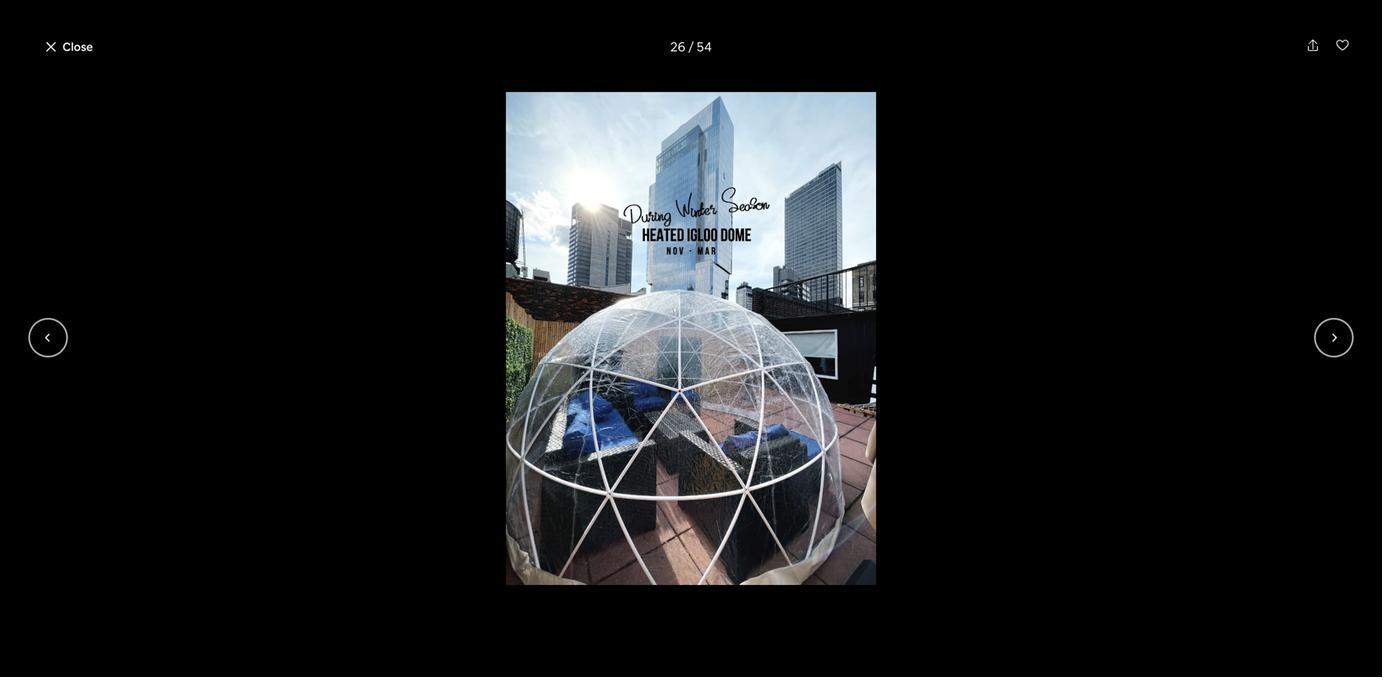 Task type: locate. For each thing, give the bounding box(es) containing it.
dialog
[[0, 0, 1382, 678]]

rental
[[284, 405, 334, 428]]

rated
[[470, 575, 499, 590]]

listing image 26 image
[[79, 92, 1303, 586], [79, 92, 1303, 586], [386, 193, 688, 594], [386, 193, 688, 594]]

patio_room1 image
[[698, 209, 922, 380]]

listing image 27 image
[[694, 193, 996, 594], [694, 193, 996, 594]]

1/15/2024 button
[[865, 485, 1131, 531]]

hosts.
[[501, 575, 535, 590]]

by henry
[[438, 405, 515, 428]]

$1,448
[[865, 427, 921, 450]]

unit
[[338, 405, 371, 428]]

entire
[[230, 405, 280, 428]]

26 / 54
[[670, 38, 712, 55]]

superhosts are experienced, highly rated hosts.
[[283, 575, 535, 590]]

54
[[697, 38, 712, 55]]

experienced,
[[365, 575, 434, 590]]

before
[[894, 451, 930, 466]]

listing image 25 image
[[386, 0, 996, 187], [386, 0, 996, 187]]

/
[[688, 38, 694, 55]]

private rooftop hidden gem studio image 2 image
[[698, 26, 922, 203]]

total
[[865, 451, 892, 466]]

henry is a superhost. learn more about henry. image
[[722, 406, 768, 452], [722, 406, 768, 452]]

1/15/2024
[[875, 507, 927, 522]]

$1,448 total before taxes
[[865, 427, 961, 466]]



Task type: describe. For each thing, give the bounding box(es) containing it.
taxes
[[932, 451, 961, 466]]

are
[[345, 575, 362, 590]]

highly
[[436, 575, 468, 590]]

hosted
[[375, 405, 435, 428]]

entire rental unit hosted by henry
[[230, 405, 515, 428]]

superhosts
[[283, 575, 343, 590]]

26
[[670, 38, 685, 55]]

patio_room3 image
[[230, 26, 691, 380]]



Task type: vqa. For each thing, say whether or not it's contained in the screenshot.
highly
yes



